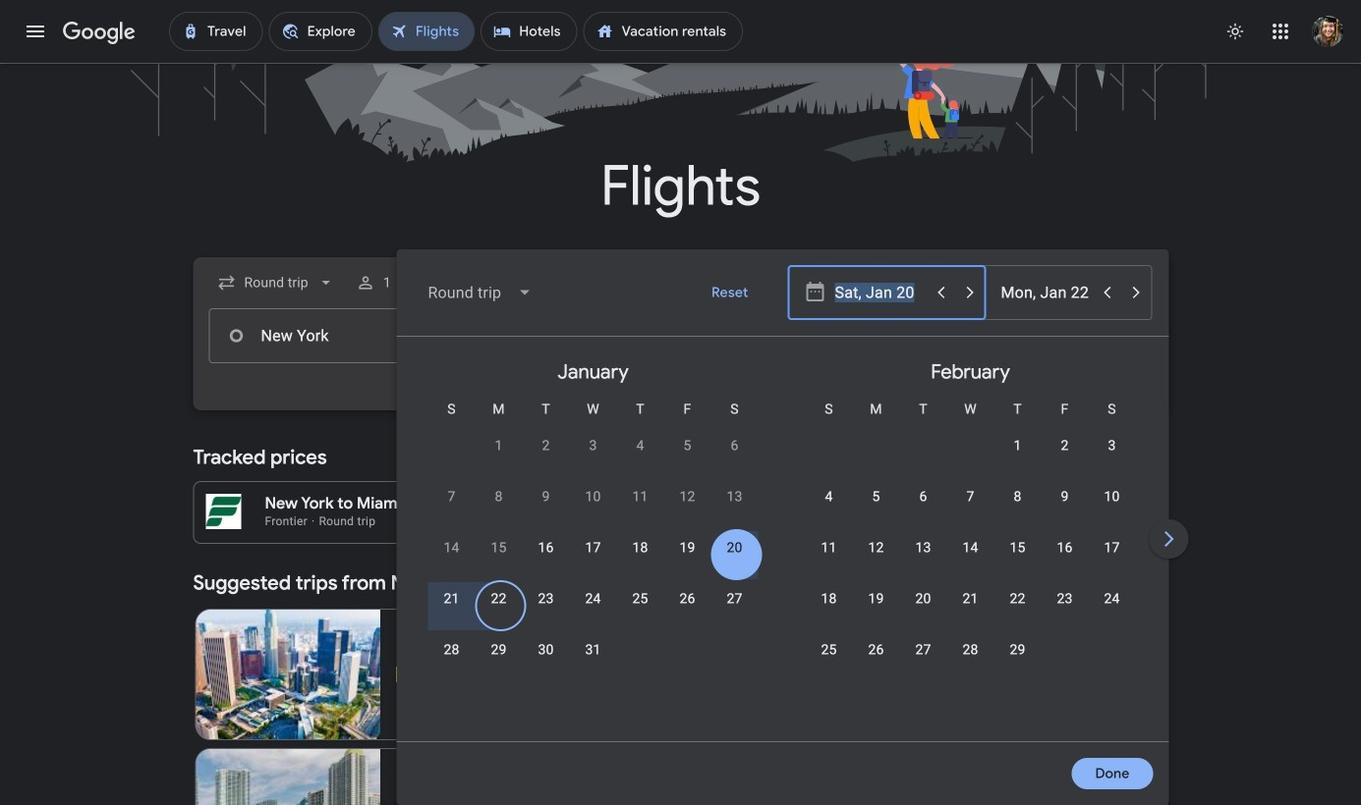 Task type: vqa. For each thing, say whether or not it's contained in the screenshot.
THU, JAN 25 "ELEMENT"
yes



Task type: locate. For each thing, give the bounding box(es) containing it.
fri, jan 12 element
[[679, 487, 695, 507]]

tue, jan 30 element
[[538, 641, 554, 660]]

sun, feb 11 element
[[821, 539, 837, 558]]

wed, feb 28 element
[[962, 641, 978, 660]]

fri, feb 23 element
[[1057, 590, 1073, 609]]

row up wed, feb 28 element
[[805, 581, 1135, 637]]

mon, jan 22, return date. element
[[491, 590, 507, 609]]

grid inside the flight 'search field'
[[404, 345, 1361, 754]]

grid
[[404, 345, 1361, 754]]

sat, jan 27 element
[[727, 590, 742, 609]]

sat, feb 17 element
[[1104, 539, 1120, 558]]

tue, feb 6 element
[[919, 487, 927, 507]]

main menu image
[[24, 20, 47, 43]]

mon, jan 15 element
[[491, 539, 507, 558]]

fri, feb 16 element
[[1057, 539, 1073, 558]]

suggested trips from new york region
[[193, 560, 1168, 806]]

row up fri, feb 9 element
[[994, 420, 1135, 483]]

row up wed, jan 24 element
[[428, 530, 758, 586]]

Departure text field
[[834, 310, 924, 363]]

sun, jan 7 element
[[448, 487, 456, 507]]

wed, feb 14 element
[[962, 539, 978, 558]]

None field
[[209, 265, 344, 301], [412, 269, 548, 316], [209, 265, 344, 301], [412, 269, 548, 316]]

sat, jan 6 element
[[731, 436, 739, 456]]

2 row group from the left
[[782, 345, 1159, 734]]

thu, feb 1 element
[[1014, 436, 1022, 456]]

tue, feb 13 element
[[915, 539, 931, 558]]

sun, feb 18 element
[[821, 590, 837, 609]]

sat, feb 3 element
[[1108, 436, 1116, 456]]

mon, feb 26 element
[[868, 641, 884, 660]]

Return text field
[[1000, 310, 1090, 363]]

mon, feb 5 element
[[872, 487, 880, 507]]

mon, jan 8 element
[[495, 487, 503, 507]]

row
[[475, 420, 758, 483], [994, 420, 1135, 483], [428, 479, 758, 535], [805, 479, 1135, 535], [428, 530, 758, 586], [805, 530, 1135, 586], [428, 581, 758, 637], [805, 581, 1135, 637], [428, 632, 617, 688], [805, 632, 1041, 688]]

sat, jan 20, departure date. element
[[727, 539, 742, 558]]

spirit image
[[396, 667, 412, 683]]

thu, feb 15 element
[[1010, 539, 1025, 558]]

None text field
[[209, 309, 486, 364]]

row up wed, jan 17 element
[[428, 479, 758, 535]]

fri, feb 9 element
[[1061, 487, 1069, 507]]

sun, jan 14 element
[[444, 539, 459, 558]]

row up the wed, feb 21 element
[[805, 530, 1135, 586]]

tracked prices region
[[193, 434, 1168, 544]]

tue, jan 16 element
[[538, 539, 554, 558]]

tue, jan 23 element
[[538, 590, 554, 609]]

fri, jan 26 element
[[679, 590, 695, 609]]

tue, jan 9 element
[[542, 487, 550, 507]]

wed, jan 31 element
[[585, 641, 601, 660]]

wed, feb 7 element
[[966, 487, 974, 507]]

change appearance image
[[1212, 8, 1259, 55]]

row group
[[404, 345, 782, 734], [782, 345, 1159, 734], [1159, 345, 1361, 734]]

row up wed, jan 31 element
[[428, 581, 758, 637]]

row down mon, jan 22, return date. element
[[428, 632, 617, 688]]



Task type: describe. For each thing, give the bounding box(es) containing it.
thu, jan 4 element
[[636, 436, 644, 456]]

sat, jan 13 element
[[727, 487, 742, 507]]

next image
[[1145, 516, 1192, 563]]

fri, feb 2 element
[[1061, 436, 1069, 456]]

sun, feb 25 element
[[821, 641, 837, 660]]

thu, jan 18 element
[[632, 539, 648, 558]]

more info image
[[636, 494, 656, 514]]

row up thu, jan 11 element
[[475, 420, 758, 483]]

tue, jan 2 element
[[542, 436, 550, 456]]

mon, feb 19 element
[[868, 590, 884, 609]]

sat, feb 24 element
[[1104, 590, 1120, 609]]

sat, feb 10 element
[[1104, 487, 1120, 507]]

Departure text field
[[835, 266, 925, 319]]

mon, jan 1 element
[[495, 436, 503, 456]]

More info text field
[[636, 494, 656, 519]]

wed, jan 10 element
[[585, 487, 601, 507]]

tue, feb 27 element
[[915, 641, 931, 660]]

fri, jan 5 element
[[683, 436, 691, 456]]

fri, jan 19 element
[[679, 539, 695, 558]]

wed, jan 24 element
[[585, 590, 601, 609]]

wed, jan 3 element
[[589, 436, 597, 456]]

Return text field
[[1001, 266, 1091, 319]]

mon, feb 12 element
[[868, 539, 884, 558]]

row up wed, feb 14 element
[[805, 479, 1135, 535]]

Flight search field
[[177, 250, 1361, 806]]

thu, feb 8 element
[[1014, 487, 1022, 507]]

wed, jan 17 element
[[585, 539, 601, 558]]

thu, feb 29 element
[[1010, 641, 1025, 660]]

row down the tue, feb 20 element
[[805, 632, 1041, 688]]

1 row group from the left
[[404, 345, 782, 734]]

3 row group from the left
[[1159, 345, 1361, 734]]

thu, jan 25 element
[[632, 590, 648, 609]]

sun, feb 4 element
[[825, 487, 833, 507]]

thu, jan 11 element
[[632, 487, 648, 507]]

wed, feb 21 element
[[962, 590, 978, 609]]

tue, feb 20 element
[[915, 590, 931, 609]]

mon, jan 29 element
[[491, 641, 507, 660]]

thu, feb 22 element
[[1010, 590, 1025, 609]]



